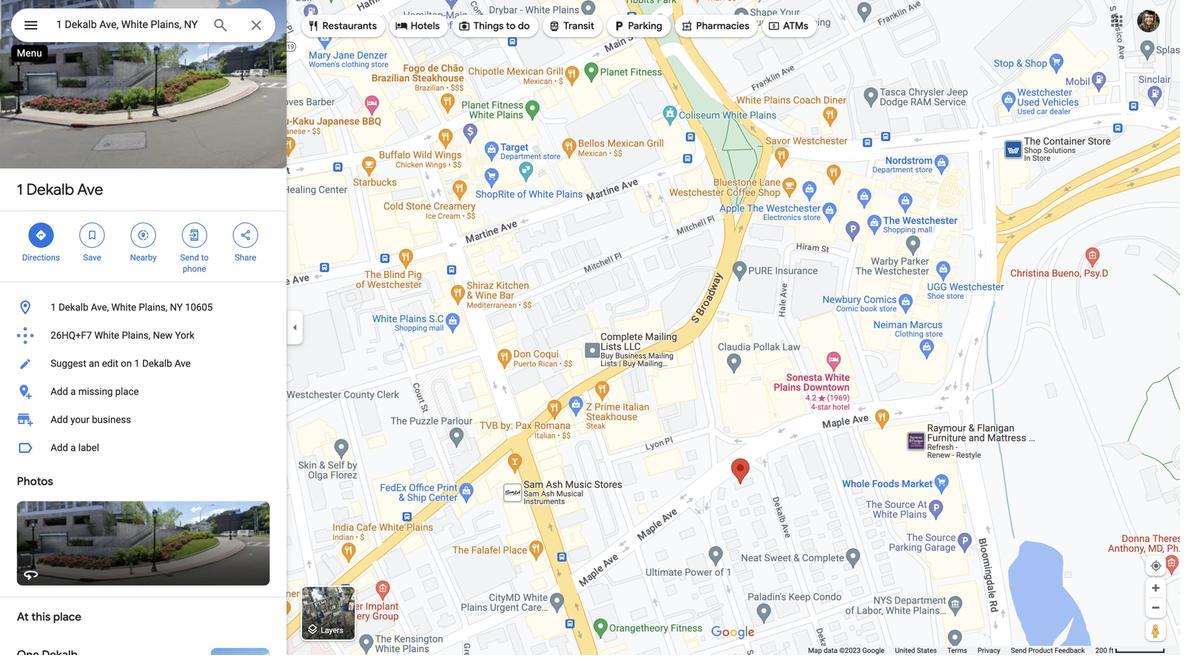 Task type: vqa. For each thing, say whether or not it's contained in the screenshot.
200
yes



Task type: locate. For each thing, give the bounding box(es) containing it.
plains, inside button
[[122, 330, 151, 342]]

None field
[[56, 16, 201, 33]]

white inside "button"
[[111, 302, 136, 314]]

200
[[1096, 647, 1108, 656]]

200 ft
[[1096, 647, 1115, 656]]

plains,
[[139, 302, 168, 314], [122, 330, 151, 342]]

1 vertical spatial to
[[201, 253, 209, 263]]

1 add from the top
[[51, 386, 68, 398]]

1 vertical spatial dekalb
[[59, 302, 88, 314]]

white
[[111, 302, 136, 314], [94, 330, 119, 342]]

an
[[89, 358, 100, 370]]

1 a from the top
[[71, 386, 76, 398]]

1 dekalb ave, white plains, ny 10605
[[51, 302, 213, 314]]


[[613, 18, 626, 34]]

2 vertical spatial add
[[51, 443, 68, 454]]

york
[[175, 330, 195, 342]]

dekalb inside "button"
[[59, 302, 88, 314]]

dekalb up 
[[26, 180, 74, 200]]

2 vertical spatial 1
[[134, 358, 140, 370]]

plains, left ny
[[139, 302, 168, 314]]

dekalb inside button
[[142, 358, 172, 370]]

to left do
[[506, 20, 516, 32]]

ave up 
[[77, 180, 103, 200]]

nearby
[[130, 253, 157, 263]]

business
[[92, 414, 131, 426]]

2 add from the top
[[51, 414, 68, 426]]

add a label button
[[0, 434, 287, 463]]

add down suggest
[[51, 386, 68, 398]]

send inside "send to phone"
[[180, 253, 199, 263]]

0 vertical spatial dekalb
[[26, 180, 74, 200]]

ave down york
[[175, 358, 191, 370]]

0 vertical spatial a
[[71, 386, 76, 398]]

 restaurants
[[307, 18, 377, 34]]

label
[[78, 443, 99, 454]]

0 vertical spatial send
[[180, 253, 199, 263]]

send for send to phone
[[180, 253, 199, 263]]

plains, left new
[[122, 330, 151, 342]]

place right this
[[53, 611, 81, 625]]

1 horizontal spatial 1
[[51, 302, 56, 314]]

place down on
[[115, 386, 139, 398]]

google
[[863, 647, 885, 656]]

0 vertical spatial add
[[51, 386, 68, 398]]

 atms
[[768, 18, 809, 34]]

add for add a label
[[51, 443, 68, 454]]

ave inside button
[[175, 358, 191, 370]]

a for missing
[[71, 386, 76, 398]]

1 vertical spatial a
[[71, 443, 76, 454]]

1 dekalb ave main content
[[0, 0, 287, 656]]

dekalb for ave,
[[59, 302, 88, 314]]

data
[[824, 647, 838, 656]]

dekalb for ave
[[26, 180, 74, 200]]

things
[[474, 20, 504, 32]]

footer containing map data ©2023 google
[[809, 647, 1096, 656]]

send inside button
[[1012, 647, 1027, 656]]

on
[[121, 358, 132, 370]]

2 horizontal spatial 1
[[134, 358, 140, 370]]


[[86, 228, 99, 243]]

suggest an edit on 1 dekalb ave button
[[0, 350, 287, 378]]

white up the "edit"
[[94, 330, 119, 342]]

add inside add a missing place button
[[51, 386, 68, 398]]

send left product
[[1012, 647, 1027, 656]]

privacy
[[978, 647, 1001, 656]]

at
[[17, 611, 29, 625]]

0 vertical spatial ave
[[77, 180, 103, 200]]

0 horizontal spatial 1
[[17, 180, 23, 200]]

phone
[[183, 264, 206, 274]]

ave
[[77, 180, 103, 200], [175, 358, 191, 370]]

photos
[[17, 475, 53, 489]]

show your location image
[[1151, 560, 1163, 573]]

1 Dekalb Ave, White Plains, NY 10605 field
[[11, 8, 276, 42]]

add for add your business
[[51, 414, 68, 426]]

united states
[[896, 647, 938, 656]]

send to phone
[[180, 253, 209, 274]]

26hq+f7 white plains, new york
[[51, 330, 195, 342]]

add inside add a label button
[[51, 443, 68, 454]]

1 vertical spatial place
[[53, 611, 81, 625]]

0 horizontal spatial to
[[201, 253, 209, 263]]


[[768, 18, 781, 34]]

0 horizontal spatial send
[[180, 253, 199, 263]]

add left your at the left bottom
[[51, 414, 68, 426]]

 things to do
[[458, 18, 530, 34]]

to up phone
[[201, 253, 209, 263]]


[[681, 18, 694, 34]]

2 vertical spatial dekalb
[[142, 358, 172, 370]]

united states button
[[896, 647, 938, 656]]

your
[[71, 414, 90, 426]]

1 vertical spatial ave
[[175, 358, 191, 370]]

a left missing on the bottom
[[71, 386, 76, 398]]

1 horizontal spatial send
[[1012, 647, 1027, 656]]

1 inside 1 dekalb ave, white plains, ny 10605 "button"
[[51, 302, 56, 314]]

to
[[506, 20, 516, 32], [201, 253, 209, 263]]

26hq+f7
[[51, 330, 92, 342]]

0 vertical spatial to
[[506, 20, 516, 32]]

a
[[71, 386, 76, 398], [71, 443, 76, 454]]

dekalb down new
[[142, 358, 172, 370]]

add
[[51, 386, 68, 398], [51, 414, 68, 426], [51, 443, 68, 454]]

send
[[180, 253, 199, 263], [1012, 647, 1027, 656]]

suggest an edit on 1 dekalb ave
[[51, 358, 191, 370]]

3 add from the top
[[51, 443, 68, 454]]

send up phone
[[180, 253, 199, 263]]

0 vertical spatial place
[[115, 386, 139, 398]]

1 horizontal spatial to
[[506, 20, 516, 32]]

new
[[153, 330, 173, 342]]

1 vertical spatial send
[[1012, 647, 1027, 656]]

map data ©2023 google
[[809, 647, 885, 656]]

a left label
[[71, 443, 76, 454]]

1 vertical spatial add
[[51, 414, 68, 426]]

suggest
[[51, 358, 86, 370]]

0 horizontal spatial place
[[53, 611, 81, 625]]

place
[[115, 386, 139, 398], [53, 611, 81, 625]]

add inside 'add your business' link
[[51, 414, 68, 426]]

2 a from the top
[[71, 443, 76, 454]]

white right ave,
[[111, 302, 136, 314]]

dekalb
[[26, 180, 74, 200], [59, 302, 88, 314], [142, 358, 172, 370]]


[[396, 18, 408, 34]]

do
[[518, 20, 530, 32]]

parking
[[629, 20, 663, 32]]


[[35, 228, 47, 243]]

10605
[[185, 302, 213, 314]]

1
[[17, 180, 23, 200], [51, 302, 56, 314], [134, 358, 140, 370]]

privacy button
[[978, 647, 1001, 656]]

white inside button
[[94, 330, 119, 342]]

1 vertical spatial plains,
[[122, 330, 151, 342]]

200 ft button
[[1096, 647, 1166, 656]]

this
[[31, 611, 51, 625]]

collapse side panel image
[[288, 320, 303, 336]]

add left label
[[51, 443, 68, 454]]

footer
[[809, 647, 1096, 656]]

0 vertical spatial white
[[111, 302, 136, 314]]

0 vertical spatial plains,
[[139, 302, 168, 314]]

0 vertical spatial 1
[[17, 180, 23, 200]]

1 horizontal spatial ave
[[175, 358, 191, 370]]

dekalb left ave,
[[59, 302, 88, 314]]

hotels
[[411, 20, 440, 32]]

1 horizontal spatial place
[[115, 386, 139, 398]]

1 vertical spatial 1
[[51, 302, 56, 314]]

place inside button
[[115, 386, 139, 398]]

1 vertical spatial white
[[94, 330, 119, 342]]

layers
[[321, 627, 344, 635]]

none field inside 1 dekalb ave, white plains, ny 10605 field
[[56, 16, 201, 33]]



Task type: describe. For each thing, give the bounding box(es) containing it.
 search field
[[11, 8, 276, 45]]

a for label
[[71, 443, 76, 454]]

 pharmacies
[[681, 18, 750, 34]]

to inside "send to phone"
[[201, 253, 209, 263]]

1 for 1 dekalb ave, white plains, ny 10605
[[51, 302, 56, 314]]


[[239, 228, 252, 243]]


[[307, 18, 320, 34]]

zoom in image
[[1151, 583, 1162, 594]]

add a label
[[51, 443, 99, 454]]

missing
[[78, 386, 113, 398]]

share
[[235, 253, 256, 263]]

map
[[809, 647, 823, 656]]

 transit
[[549, 18, 595, 34]]

footer inside google maps element
[[809, 647, 1096, 656]]

restaurants
[[323, 20, 377, 32]]

to inside the  things to do
[[506, 20, 516, 32]]

1 for 1 dekalb ave
[[17, 180, 23, 200]]

product
[[1029, 647, 1054, 656]]

feedback
[[1055, 647, 1086, 656]]

©2023
[[840, 647, 861, 656]]

 button
[[11, 8, 51, 45]]


[[458, 18, 471, 34]]

transit
[[564, 20, 595, 32]]

1 dekalb ave, white plains, ny 10605 button
[[0, 294, 287, 322]]

google account: giulia masi  
(giulia.masi@adept.ai) image
[[1138, 10, 1161, 32]]

add a missing place
[[51, 386, 139, 398]]

send product feedback button
[[1012, 647, 1086, 656]]

0 horizontal spatial ave
[[77, 180, 103, 200]]

states
[[918, 647, 938, 656]]

terms
[[948, 647, 968, 656]]

at this place
[[17, 611, 81, 625]]

directions
[[22, 253, 60, 263]]

send for send product feedback
[[1012, 647, 1027, 656]]

plains, inside "button"
[[139, 302, 168, 314]]

26hq+f7 white plains, new york button
[[0, 322, 287, 350]]

ave,
[[91, 302, 109, 314]]


[[188, 228, 201, 243]]

zoom out image
[[1151, 603, 1162, 614]]

actions for 1 dekalb ave region
[[0, 212, 287, 282]]

 parking
[[613, 18, 663, 34]]

save
[[83, 253, 101, 263]]

add a missing place button
[[0, 378, 287, 406]]

ny
[[170, 302, 183, 314]]

atms
[[784, 20, 809, 32]]

google maps element
[[0, 0, 1181, 656]]

edit
[[102, 358, 118, 370]]

pharmacies
[[697, 20, 750, 32]]

terms button
[[948, 647, 968, 656]]


[[549, 18, 561, 34]]

send product feedback
[[1012, 647, 1086, 656]]

 hotels
[[396, 18, 440, 34]]


[[137, 228, 150, 243]]

add your business
[[51, 414, 131, 426]]

ft
[[1110, 647, 1115, 656]]


[[22, 15, 39, 35]]

1 inside suggest an edit on 1 dekalb ave button
[[134, 358, 140, 370]]

united
[[896, 647, 916, 656]]

1 dekalb ave
[[17, 180, 103, 200]]

add for add a missing place
[[51, 386, 68, 398]]

add your business link
[[0, 406, 287, 434]]

show street view coverage image
[[1147, 621, 1167, 642]]



